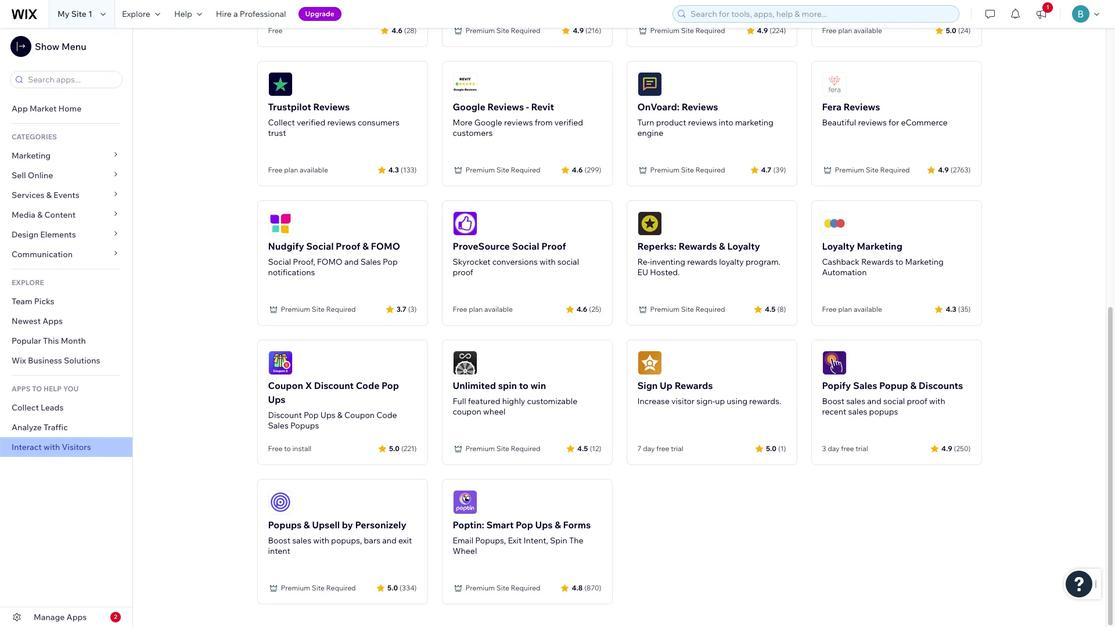 Task type: describe. For each thing, give the bounding box(es) containing it.
from
[[535, 117, 553, 128]]

required for google reviews - revit
[[511, 166, 541, 174]]

google reviews - revit logo image
[[453, 72, 477, 96]]

apps for newest apps
[[43, 316, 63, 326]]

sign
[[637, 380, 658, 391]]

4.9 for 4.9 (216)
[[573, 26, 584, 35]]

& inside services & events link
[[46, 190, 52, 200]]

4.5 (8)
[[765, 305, 786, 313]]

visitors
[[62, 442, 91, 452]]

day for popify
[[828, 444, 840, 453]]

rewards inside loyalty marketing cashback rewards to marketing automation
[[861, 257, 894, 267]]

highly
[[502, 396, 525, 407]]

& inside reperks: rewards & loyalty re-inventing rewards loyalty program. eu hosted.
[[719, 240, 725, 252]]

rewards inside reperks: rewards & loyalty re-inventing rewards loyalty program. eu hosted.
[[679, 240, 717, 252]]

sign up rewards logo image
[[637, 351, 662, 375]]

unlimited
[[453, 380, 496, 391]]

free plan available for loyalty marketing
[[822, 305, 882, 314]]

re-
[[637, 257, 650, 267]]

elements
[[40, 229, 76, 240]]

required for nudgify social proof & fomo
[[326, 305, 356, 314]]

(216)
[[586, 26, 601, 35]]

3.7
[[397, 305, 406, 313]]

wix
[[12, 355, 26, 366]]

(224)
[[770, 26, 786, 35]]

fera reviews logo image
[[822, 72, 847, 96]]

1 inside button
[[1046, 3, 1049, 11]]

skyrocket
[[453, 257, 491, 267]]

provesource social proof skyrocket conversions with social proof
[[453, 240, 579, 278]]

explore
[[122, 9, 150, 19]]

site for onvoard: reviews
[[681, 166, 694, 174]]

premium for nudgify social proof & fomo
[[281, 305, 310, 314]]

using
[[727, 396, 747, 407]]

revit
[[531, 101, 554, 113]]

4.5 (12)
[[577, 444, 601, 453]]

reperks:
[[637, 240, 677, 252]]

menu
[[62, 41, 86, 52]]

-
[[526, 101, 529, 113]]

with inside sidebar 'element'
[[44, 442, 60, 452]]

customers
[[453, 128, 493, 138]]

marketing
[[735, 117, 774, 128]]

analyze
[[12, 422, 42, 433]]

eu
[[637, 267, 648, 278]]

business
[[28, 355, 62, 366]]

media & content link
[[0, 205, 132, 225]]

required for onvoard: reviews
[[696, 166, 725, 174]]

required for poptin: smart pop ups & forms
[[511, 584, 541, 592]]

sales for popups & upsell by personizely
[[292, 536, 311, 546]]

conversions
[[492, 257, 538, 267]]

coupon x discount code pop ups logo image
[[268, 351, 292, 375]]

engine
[[637, 128, 664, 138]]

personizely
[[355, 519, 406, 531]]

professional
[[240, 9, 286, 19]]

show
[[35, 41, 59, 52]]

sales inside nudgify social proof & fomo social proof, fomo and sales pop notifications
[[360, 257, 381, 267]]

loyalty inside reperks: rewards & loyalty re-inventing rewards loyalty program. eu hosted.
[[727, 240, 760, 252]]

popups & upsell by personizely boost sales with popups, bars and exit intent
[[268, 519, 412, 556]]

& inside coupon x discount code pop ups discount pop ups & coupon code sales popups
[[337, 410, 343, 421]]

media
[[12, 210, 35, 220]]

provesource social proof logo image
[[453, 211, 477, 236]]

program.
[[746, 257, 781, 267]]

picks
[[34, 296, 54, 307]]

premium site required for fera reviews
[[835, 166, 910, 174]]

free down professional
[[268, 26, 283, 35]]

(35)
[[958, 305, 971, 313]]

premium site required for onvoard: reviews
[[650, 166, 725, 174]]

(2763)
[[951, 165, 971, 174]]

Search apps... field
[[24, 71, 118, 88]]

plan for loyalty marketing
[[838, 305, 852, 314]]

(25)
[[589, 305, 601, 313]]

0 horizontal spatial 1
[[88, 9, 92, 19]]

into
[[719, 117, 733, 128]]

more
[[453, 117, 473, 128]]

discounts
[[919, 380, 963, 391]]

onvoard:
[[637, 101, 680, 113]]

google reviews - revit more google reviews from verified customers
[[453, 101, 583, 138]]

hire a professional
[[216, 9, 286, 19]]

1 horizontal spatial coupon
[[344, 410, 375, 421]]

loyalty inside loyalty marketing cashback rewards to marketing automation
[[822, 240, 855, 252]]

popups
[[869, 407, 898, 417]]

marketing link
[[0, 146, 132, 166]]

plan down search for tools, apps, help & more... field
[[838, 26, 852, 35]]

onvoard: reviews turn product reviews into marketing engine
[[637, 101, 774, 138]]

rewards inside sign up rewards increase visitor sign-up using rewards.
[[675, 380, 713, 391]]

analyze traffic
[[12, 422, 68, 433]]

premium for reperks: rewards & loyalty
[[650, 305, 680, 314]]

3 day free trial
[[822, 444, 868, 453]]

sales inside coupon x discount code pop ups discount pop ups & coupon code sales popups
[[268, 421, 289, 431]]

available for trustpilot reviews
[[300, 166, 328, 174]]

win
[[531, 380, 546, 391]]

plan for trustpilot reviews
[[284, 166, 298, 174]]

up
[[715, 396, 725, 407]]

cashback
[[822, 257, 859, 267]]

popup
[[879, 380, 908, 391]]

app
[[12, 103, 28, 114]]

(334)
[[400, 583, 417, 592]]

free for trustpilot reviews
[[268, 166, 283, 174]]

to
[[32, 385, 42, 393]]

7
[[637, 444, 642, 453]]

proof inside popify sales popup & discounts boost sales and social proof with recent sales popups
[[907, 396, 927, 407]]

free for loyalty marketing
[[822, 305, 837, 314]]

boost for popify
[[822, 396, 845, 407]]

popify sales popup & discounts boost sales and social proof with recent sales popups
[[822, 380, 963, 417]]

proof for conversions
[[541, 240, 566, 252]]

fera reviews beautiful reviews for ecommerce
[[822, 101, 948, 128]]

0 horizontal spatial fomo
[[317, 257, 343, 267]]

and inside nudgify social proof & fomo social proof, fomo and sales pop notifications
[[344, 257, 359, 267]]

boost for popups
[[268, 536, 290, 546]]

required for popups & upsell by personizely
[[326, 584, 356, 592]]

notifications
[[268, 267, 315, 278]]

2 vertical spatial to
[[284, 444, 291, 453]]

popups & upsell by personizely logo image
[[268, 490, 292, 515]]

sell online
[[12, 170, 53, 181]]

4.9 for 4.9 (2763)
[[938, 165, 949, 174]]

popular this month
[[12, 336, 86, 346]]

my site 1
[[58, 9, 92, 19]]

4.9 (216)
[[573, 26, 601, 35]]

day for sign
[[643, 444, 655, 453]]

solutions
[[64, 355, 100, 366]]

with inside popify sales popup & discounts boost sales and social proof with recent sales popups
[[929, 396, 945, 407]]

apps for manage apps
[[67, 612, 87, 623]]

with inside popups & upsell by personizely boost sales with popups, bars and exit intent
[[313, 536, 329, 546]]

coupon x discount code pop ups discount pop ups & coupon code sales popups
[[268, 380, 399, 431]]

popify sales popup & discounts logo image
[[822, 351, 847, 375]]

leads
[[41, 403, 64, 413]]

sales right recent
[[848, 407, 867, 417]]

app market home
[[12, 103, 81, 114]]

nudgify social proof & fomo social proof, fomo and sales pop notifications
[[268, 240, 400, 278]]

hire
[[216, 9, 232, 19]]

1 button
[[1029, 0, 1054, 28]]

(3)
[[408, 305, 417, 313]]

site for reperks: rewards & loyalty
[[681, 305, 694, 314]]

1 horizontal spatial discount
[[314, 380, 354, 391]]

trustpilot
[[268, 101, 311, 113]]

5.0 for coupon x discount code pop ups
[[389, 444, 400, 453]]

proof inside provesource social proof skyrocket conversions with social proof
[[453, 267, 473, 278]]

reviews for reviews
[[844, 101, 880, 113]]

site for fera reviews
[[866, 166, 879, 174]]

premium for onvoard: reviews
[[650, 166, 680, 174]]

4.3 for trustpilot reviews
[[388, 165, 399, 174]]

premium up onvoard: reviews logo
[[650, 26, 680, 35]]

premium for fera reviews
[[835, 166, 864, 174]]

site for nudgify social proof & fomo
[[312, 305, 325, 314]]

available for provesource social proof
[[484, 305, 513, 314]]

required for reperks: rewards & loyalty
[[696, 305, 725, 314]]

free for coupon x discount code pop ups
[[268, 444, 283, 453]]

pop inside nudgify social proof & fomo social proof, fomo and sales pop notifications
[[383, 257, 398, 267]]

help
[[43, 385, 62, 393]]

5.0 (1)
[[766, 444, 786, 453]]

pop inside poptin: smart pop ups & forms email popups, exit intent, spin the wheel
[[516, 519, 533, 531]]

the
[[569, 536, 584, 546]]

2 horizontal spatial marketing
[[905, 257, 944, 267]]

4.9 for 4.9 (224)
[[757, 26, 768, 35]]

social for provesource
[[512, 240, 539, 252]]

nudgify
[[268, 240, 304, 252]]

sales for popify sales popup & discounts
[[846, 396, 865, 407]]

free plan available for trustpilot reviews
[[268, 166, 328, 174]]

(12)
[[590, 444, 601, 453]]

0 vertical spatial fomo
[[371, 240, 400, 252]]



Task type: vqa. For each thing, say whether or not it's contained in the screenshot.


Task type: locate. For each thing, give the bounding box(es) containing it.
premium down notifications
[[281, 305, 310, 314]]

5.0 left (1)
[[766, 444, 777, 453]]

1 vertical spatial sales
[[853, 380, 877, 391]]

rewards up rewards
[[679, 240, 717, 252]]

1 vertical spatial apps
[[67, 612, 87, 623]]

team picks link
[[0, 292, 132, 311]]

0 horizontal spatial apps
[[43, 316, 63, 326]]

loyalty marketing logo image
[[822, 211, 847, 236]]

free plan available down "trust"
[[268, 166, 328, 174]]

unlimited spin to win logo image
[[453, 351, 477, 375]]

free right "3"
[[841, 444, 854, 453]]

4.9 left (224)
[[757, 26, 768, 35]]

1 reviews from the left
[[327, 117, 356, 128]]

2 loyalty from the left
[[822, 240, 855, 252]]

premium site required for unlimited spin to win
[[466, 444, 541, 453]]

wix business solutions
[[12, 355, 100, 366]]

and inside popify sales popup & discounts boost sales and social proof with recent sales popups
[[867, 396, 882, 407]]

sales down popify
[[846, 396, 865, 407]]

premium down customers
[[466, 166, 495, 174]]

boost down popify
[[822, 396, 845, 407]]

app market home link
[[0, 99, 132, 118]]

collect inside trustpilot reviews collect verified reviews consumers trust
[[268, 117, 295, 128]]

plan for provesource social proof
[[469, 305, 483, 314]]

1 trial from the left
[[671, 444, 683, 453]]

to left win
[[519, 380, 528, 391]]

2 vertical spatial 4.6
[[577, 305, 587, 313]]

reviews right trustpilot at the left
[[313, 101, 350, 113]]

premium down wheel
[[466, 584, 495, 592]]

4.9 for 4.9 (250)
[[942, 444, 952, 453]]

onvoard: reviews logo image
[[637, 72, 662, 96]]

0 horizontal spatial trial
[[671, 444, 683, 453]]

& inside poptin: smart pop ups & forms email popups, exit intent, spin the wheel
[[555, 519, 561, 531]]

free plan available down skyrocket
[[453, 305, 513, 314]]

trial for up
[[671, 444, 683, 453]]

1 proof from the left
[[336, 240, 360, 252]]

& inside popups & upsell by personizely boost sales with popups, bars and exit intent
[[304, 519, 310, 531]]

proof down provesource
[[453, 267, 473, 278]]

help
[[174, 9, 192, 19]]

premium for unlimited spin to win
[[466, 444, 495, 453]]

0 horizontal spatial ups
[[268, 394, 285, 405]]

4.9 (2763)
[[938, 165, 971, 174]]

market
[[30, 103, 57, 114]]

2 horizontal spatial and
[[867, 396, 882, 407]]

2 vertical spatial ups
[[535, 519, 553, 531]]

social inside provesource social proof skyrocket conversions with social proof
[[557, 257, 579, 267]]

premium up the google reviews - revit logo on the top
[[466, 26, 495, 35]]

4.3 for loyalty marketing
[[946, 305, 957, 313]]

free
[[656, 444, 669, 453], [841, 444, 854, 453]]

premium site required for poptin: smart pop ups & forms
[[466, 584, 541, 592]]

4.9 left "(216)"
[[573, 26, 584, 35]]

media & content
[[12, 210, 76, 220]]

2 horizontal spatial ups
[[535, 519, 553, 531]]

spin
[[550, 536, 567, 546]]

design elements link
[[0, 225, 132, 245]]

plan down automation
[[838, 305, 852, 314]]

collect
[[268, 117, 295, 128], [12, 403, 39, 413]]

1 vertical spatial and
[[867, 396, 882, 407]]

marketing inside sidebar 'element'
[[12, 150, 51, 161]]

(39)
[[773, 165, 786, 174]]

reviews up product
[[682, 101, 718, 113]]

4.5 for reperks: rewards & loyalty
[[765, 305, 776, 313]]

pop
[[383, 257, 398, 267], [382, 380, 399, 391], [304, 410, 319, 421], [516, 519, 533, 531]]

1 horizontal spatial marketing
[[857, 240, 903, 252]]

1 vertical spatial collect
[[12, 403, 39, 413]]

available down search for tools, apps, help & more... field
[[854, 26, 882, 35]]

and
[[344, 257, 359, 267], [867, 396, 882, 407], [382, 536, 397, 546]]

1 vertical spatial 4.6
[[572, 165, 583, 174]]

free right 7
[[656, 444, 669, 453]]

newest apps
[[12, 316, 63, 326]]

1 vertical spatial popups
[[268, 519, 302, 531]]

premium down intent in the bottom of the page
[[281, 584, 310, 592]]

reviews inside "google reviews - revit more google reviews from verified customers"
[[504, 117, 533, 128]]

reviews inside "fera reviews beautiful reviews for ecommerce"
[[858, 117, 887, 128]]

1 vertical spatial social
[[883, 396, 905, 407]]

plan down "trust"
[[284, 166, 298, 174]]

premium down engine
[[650, 166, 680, 174]]

featured
[[468, 396, 500, 407]]

plan
[[838, 26, 852, 35], [284, 166, 298, 174], [469, 305, 483, 314], [838, 305, 852, 314]]

free plan available down automation
[[822, 305, 882, 314]]

& inside the media & content link
[[37, 210, 43, 220]]

1 horizontal spatial proof
[[541, 240, 566, 252]]

discount right the x
[[314, 380, 354, 391]]

reviews for verified
[[313, 101, 350, 113]]

proof for fomo
[[336, 240, 360, 252]]

5.0 left (334)
[[387, 583, 398, 592]]

required for unlimited spin to win
[[511, 444, 541, 453]]

premium down coupon
[[466, 444, 495, 453]]

loyalty up loyalty
[[727, 240, 760, 252]]

1 day from the left
[[643, 444, 655, 453]]

coupon
[[453, 407, 481, 417]]

1 horizontal spatial 4.5
[[765, 305, 776, 313]]

1 vertical spatial fomo
[[317, 257, 343, 267]]

proof inside nudgify social proof & fomo social proof, fomo and sales pop notifications
[[336, 240, 360, 252]]

4 reviews from the left
[[844, 101, 880, 113]]

coupon
[[268, 380, 303, 391], [344, 410, 375, 421]]

2 verified from the left
[[555, 117, 583, 128]]

0 horizontal spatial to
[[284, 444, 291, 453]]

email
[[453, 536, 473, 546]]

explore
[[12, 278, 44, 287]]

2 horizontal spatial sales
[[853, 380, 877, 391]]

to
[[896, 257, 903, 267], [519, 380, 528, 391], [284, 444, 291, 453]]

popups inside popups & upsell by personizely boost sales with popups, bars and exit intent
[[268, 519, 302, 531]]

collect leads
[[12, 403, 64, 413]]

1 horizontal spatial day
[[828, 444, 840, 453]]

reviews inside "fera reviews beautiful reviews for ecommerce"
[[844, 101, 880, 113]]

0 horizontal spatial coupon
[[268, 380, 303, 391]]

code
[[356, 380, 380, 391], [377, 410, 397, 421]]

premium site required for popups & upsell by personizely
[[281, 584, 356, 592]]

1 horizontal spatial and
[[382, 536, 397, 546]]

1 free from the left
[[656, 444, 669, 453]]

free plan available down search for tools, apps, help & more... field
[[822, 26, 882, 35]]

4.9 left (2763)
[[938, 165, 949, 174]]

1 horizontal spatial trial
[[856, 444, 868, 453]]

with right conversions
[[540, 257, 556, 267]]

with down upsell
[[313, 536, 329, 546]]

2 free from the left
[[841, 444, 854, 453]]

reviews inside onvoard: reviews turn product reviews into marketing engine
[[682, 101, 718, 113]]

1 vertical spatial discount
[[268, 410, 302, 421]]

4.9 left (250)
[[942, 444, 952, 453]]

reperks: rewards & loyalty logo image
[[637, 211, 662, 236]]

social up proof, in the left of the page
[[306, 240, 334, 252]]

free to install
[[268, 444, 312, 453]]

free left install
[[268, 444, 283, 453]]

social inside provesource social proof skyrocket conversions with social proof
[[512, 240, 539, 252]]

collect inside sidebar 'element'
[[12, 403, 39, 413]]

reviews down -
[[504, 117, 533, 128]]

0 vertical spatial sales
[[360, 257, 381, 267]]

1 horizontal spatial social
[[306, 240, 334, 252]]

0 vertical spatial google
[[453, 101, 485, 113]]

0 horizontal spatial sales
[[268, 421, 289, 431]]

0 vertical spatial apps
[[43, 316, 63, 326]]

0 horizontal spatial discount
[[268, 410, 302, 421]]

4.6 left (299) on the right top of the page
[[572, 165, 583, 174]]

available for loyalty marketing
[[854, 305, 882, 314]]

boost inside popups & upsell by personizely boost sales with popups, bars and exit intent
[[268, 536, 290, 546]]

4.5 for unlimited spin to win
[[577, 444, 588, 453]]

popups up install
[[290, 421, 319, 431]]

1 horizontal spatial verified
[[555, 117, 583, 128]]

1 vertical spatial to
[[519, 380, 528, 391]]

0 vertical spatial boost
[[822, 396, 845, 407]]

0 horizontal spatial boost
[[268, 536, 290, 546]]

1 horizontal spatial free
[[841, 444, 854, 453]]

popify
[[822, 380, 851, 391]]

4.3 left (133)
[[388, 165, 399, 174]]

apps
[[43, 316, 63, 326], [67, 612, 87, 623]]

1 vertical spatial google
[[474, 117, 502, 128]]

free down search for tools, apps, help & more... field
[[822, 26, 837, 35]]

services
[[12, 190, 44, 200]]

to left install
[[284, 444, 291, 453]]

social down nudgify
[[268, 257, 291, 267]]

social
[[557, 257, 579, 267], [883, 396, 905, 407]]

sell online link
[[0, 166, 132, 185]]

to right automation
[[896, 257, 903, 267]]

collect leads link
[[0, 398, 132, 418]]

5.0 for popups & upsell by personizely
[[387, 583, 398, 592]]

site for poptin: smart pop ups & forms
[[496, 584, 509, 592]]

2 horizontal spatial to
[[896, 257, 903, 267]]

1 verified from the left
[[297, 117, 325, 128]]

1 loyalty from the left
[[727, 240, 760, 252]]

1 horizontal spatial 4.3
[[946, 305, 957, 313]]

reviews inside trustpilot reviews collect verified reviews consumers trust
[[327, 117, 356, 128]]

site for unlimited spin to win
[[496, 444, 509, 453]]

0 horizontal spatial loyalty
[[727, 240, 760, 252]]

interact with visitors link
[[0, 437, 132, 457]]

sales inside popify sales popup & discounts boost sales and social proof with recent sales popups
[[853, 380, 877, 391]]

popular this month link
[[0, 331, 132, 351]]

1 vertical spatial ups
[[320, 410, 335, 421]]

beautiful
[[822, 117, 856, 128]]

1 horizontal spatial to
[[519, 380, 528, 391]]

1 horizontal spatial apps
[[67, 612, 87, 623]]

premium for google reviews - revit
[[466, 166, 495, 174]]

collect down trustpilot at the left
[[268, 117, 295, 128]]

interact
[[12, 442, 42, 452]]

(1)
[[778, 444, 786, 453]]

product
[[656, 117, 686, 128]]

0 vertical spatial ups
[[268, 394, 285, 405]]

rewards up the visitor
[[675, 380, 713, 391]]

premium down the hosted.
[[650, 305, 680, 314]]

available down conversions
[[484, 305, 513, 314]]

day right 7
[[643, 444, 655, 453]]

0 horizontal spatial 4.5
[[577, 444, 588, 453]]

free down "trust"
[[268, 166, 283, 174]]

1 horizontal spatial boost
[[822, 396, 845, 407]]

day right "3"
[[828, 444, 840, 453]]

social down popup at right
[[883, 396, 905, 407]]

site
[[71, 9, 86, 19], [496, 26, 509, 35], [681, 26, 694, 35], [496, 166, 509, 174], [681, 166, 694, 174], [866, 166, 879, 174], [312, 305, 325, 314], [681, 305, 694, 314], [496, 444, 509, 453], [312, 584, 325, 592], [496, 584, 509, 592]]

discount up free to install
[[268, 410, 302, 421]]

4.5 left (12)
[[577, 444, 588, 453]]

popups
[[290, 421, 319, 431], [268, 519, 302, 531]]

0 vertical spatial social
[[557, 257, 579, 267]]

1 vertical spatial code
[[377, 410, 397, 421]]

2 day from the left
[[828, 444, 840, 453]]

4.6 (299)
[[572, 165, 601, 174]]

boost down "popups & upsell by personizely logo"
[[268, 536, 290, 546]]

5.0 left (24)
[[946, 26, 956, 35]]

popups inside coupon x discount code pop ups discount pop ups & coupon code sales popups
[[290, 421, 319, 431]]

4.3
[[388, 165, 399, 174], [946, 305, 957, 313]]

free for sign
[[656, 444, 669, 453]]

1 vertical spatial coupon
[[344, 410, 375, 421]]

recent
[[822, 407, 846, 417]]

2 vertical spatial marketing
[[905, 257, 944, 267]]

4.3 left (35)
[[946, 305, 957, 313]]

available down trustpilot reviews collect verified reviews consumers trust
[[300, 166, 328, 174]]

(28)
[[404, 26, 417, 35]]

with down discounts in the bottom of the page
[[929, 396, 945, 407]]

sales right intent in the bottom of the page
[[292, 536, 311, 546]]

Search for tools, apps, help & more... field
[[687, 6, 955, 22]]

month
[[61, 336, 86, 346]]

4.8
[[572, 583, 583, 592]]

apps right the manage
[[67, 612, 87, 623]]

0 vertical spatial 4.5
[[765, 305, 776, 313]]

bars
[[364, 536, 380, 546]]

free right (3)
[[453, 305, 467, 314]]

social up 4.6 (25)
[[557, 257, 579, 267]]

reperks: rewards & loyalty re-inventing rewards loyalty program. eu hosted.
[[637, 240, 781, 278]]

poptin: smart pop ups & forms email popups, exit intent, spin the wheel
[[453, 519, 591, 556]]

5.0 (334)
[[387, 583, 417, 592]]

premium site required for reperks: rewards & loyalty
[[650, 305, 725, 314]]

0 vertical spatial 4.6
[[392, 26, 402, 35]]

manage
[[34, 612, 65, 623]]

0 horizontal spatial social
[[557, 257, 579, 267]]

(221)
[[401, 444, 417, 453]]

site for google reviews - revit
[[496, 166, 509, 174]]

social for nudgify
[[306, 240, 334, 252]]

popular
[[12, 336, 41, 346]]

verified down trustpilot at the left
[[297, 117, 325, 128]]

sales inside popups & upsell by personizely boost sales with popups, bars and exit intent
[[292, 536, 311, 546]]

with inside provesource social proof skyrocket conversions with social proof
[[540, 257, 556, 267]]

1 horizontal spatial fomo
[[371, 240, 400, 252]]

poptin: smart pop ups & forms logo image
[[453, 490, 477, 515]]

5.0 left (221)
[[389, 444, 400, 453]]

2 trial from the left
[[856, 444, 868, 453]]

0 vertical spatial and
[[344, 257, 359, 267]]

proof inside provesource social proof skyrocket conversions with social proof
[[541, 240, 566, 252]]

reviews left "into"
[[688, 117, 717, 128]]

1 horizontal spatial social
[[883, 396, 905, 407]]

free for popify
[[841, 444, 854, 453]]

2 proof from the left
[[541, 240, 566, 252]]

trial right 7
[[671, 444, 683, 453]]

premium site required
[[466, 26, 541, 35], [650, 26, 725, 35], [466, 166, 541, 174], [650, 166, 725, 174], [835, 166, 910, 174], [281, 305, 356, 314], [650, 305, 725, 314], [466, 444, 541, 453], [281, 584, 356, 592], [466, 584, 541, 592]]

0 vertical spatial 4.3
[[388, 165, 399, 174]]

premium for popups & upsell by personizely
[[281, 584, 310, 592]]

free for provesource social proof
[[453, 305, 467, 314]]

social up conversions
[[512, 240, 539, 252]]

4.6 for provesource social proof
[[577, 305, 587, 313]]

collect down apps
[[12, 403, 39, 413]]

1 reviews from the left
[[313, 101, 350, 113]]

0 horizontal spatial free
[[656, 444, 669, 453]]

0 horizontal spatial verified
[[297, 117, 325, 128]]

my
[[58, 9, 69, 19]]

1 vertical spatial 4.5
[[577, 444, 588, 453]]

available
[[854, 26, 882, 35], [300, 166, 328, 174], [484, 305, 513, 314], [854, 305, 882, 314]]

reviews left -
[[487, 101, 524, 113]]

2 horizontal spatial social
[[512, 240, 539, 252]]

3
[[822, 444, 826, 453]]

trustpilot reviews logo image
[[268, 72, 292, 96]]

4.5 left '(8)'
[[765, 305, 776, 313]]

4.6
[[392, 26, 402, 35], [572, 165, 583, 174], [577, 305, 587, 313]]

social inside popify sales popup & discounts boost sales and social proof with recent sales popups
[[883, 396, 905, 407]]

0 vertical spatial to
[[896, 257, 903, 267]]

free plan available
[[822, 26, 882, 35], [268, 166, 328, 174], [453, 305, 513, 314], [822, 305, 882, 314]]

manage apps
[[34, 612, 87, 623]]

0 vertical spatial collect
[[268, 117, 295, 128]]

4.6 left (25) on the top of page
[[577, 305, 587, 313]]

content
[[44, 210, 76, 220]]

5.0 for sign up rewards
[[766, 444, 777, 453]]

and left exit
[[382, 536, 397, 546]]

provesource
[[453, 240, 510, 252]]

turn
[[637, 117, 654, 128]]

2 vertical spatial rewards
[[675, 380, 713, 391]]

reviews left consumers
[[327, 117, 356, 128]]

to inside loyalty marketing cashback rewards to marketing automation
[[896, 257, 903, 267]]

premium site required for google reviews - revit
[[466, 166, 541, 174]]

premium for poptin: smart pop ups & forms
[[466, 584, 495, 592]]

1 horizontal spatial collect
[[268, 117, 295, 128]]

apps up this
[[43, 316, 63, 326]]

reviews inside "google reviews - revit more google reviews from verified customers"
[[487, 101, 524, 113]]

sidebar element
[[0, 28, 133, 627]]

popups,
[[475, 536, 506, 546]]

1 horizontal spatial sales
[[360, 257, 381, 267]]

1 vertical spatial boost
[[268, 536, 290, 546]]

2 reviews from the left
[[504, 117, 533, 128]]

available down automation
[[854, 305, 882, 314]]

4.3 (35)
[[946, 305, 971, 313]]

4.6 for google reviews - revit
[[572, 165, 583, 174]]

verified inside trustpilot reviews collect verified reviews consumers trust
[[297, 117, 325, 128]]

0 vertical spatial popups
[[290, 421, 319, 431]]

0 horizontal spatial and
[[344, 257, 359, 267]]

ups inside poptin: smart pop ups & forms email popups, exit intent, spin the wheel
[[535, 519, 553, 531]]

1 horizontal spatial loyalty
[[822, 240, 855, 252]]

1 vertical spatial marketing
[[857, 240, 903, 252]]

proof
[[336, 240, 360, 252], [541, 240, 566, 252]]

boost inside popify sales popup & discounts boost sales and social proof with recent sales popups
[[822, 396, 845, 407]]

1 horizontal spatial proof
[[907, 396, 927, 407]]

4.6 (28)
[[392, 26, 417, 35]]

1 horizontal spatial ups
[[320, 410, 335, 421]]

reviews inside trustpilot reviews collect verified reviews consumers trust
[[313, 101, 350, 113]]

sign-
[[697, 396, 715, 407]]

4.6 left (28)
[[392, 26, 402, 35]]

premium site required for nudgify social proof & fomo
[[281, 305, 356, 314]]

proof down popup at right
[[907, 396, 927, 407]]

google up more
[[453, 101, 485, 113]]

reviews for product
[[682, 101, 718, 113]]

and inside popups & upsell by personizely boost sales with popups, bars and exit intent
[[382, 536, 397, 546]]

day
[[643, 444, 655, 453], [828, 444, 840, 453]]

3 reviews from the left
[[682, 101, 718, 113]]

rewards right the 'cashback'
[[861, 257, 894, 267]]

google right more
[[474, 117, 502, 128]]

reviews for revit
[[487, 101, 524, 113]]

1 vertical spatial 4.3
[[946, 305, 957, 313]]

0 horizontal spatial marketing
[[12, 150, 51, 161]]

reviews left for
[[858, 117, 887, 128]]

free plan available for provesource social proof
[[453, 305, 513, 314]]

team
[[12, 296, 32, 307]]

0 horizontal spatial proof
[[336, 240, 360, 252]]

0 vertical spatial code
[[356, 380, 380, 391]]

0 vertical spatial discount
[[314, 380, 354, 391]]

reviews up 'beautiful'
[[844, 101, 880, 113]]

1 vertical spatial rewards
[[861, 257, 894, 267]]

poptin:
[[453, 519, 484, 531]]

& inside popify sales popup & discounts boost sales and social proof with recent sales popups
[[910, 380, 917, 391]]

0 vertical spatial proof
[[453, 267, 473, 278]]

0 vertical spatial rewards
[[679, 240, 717, 252]]

plan down skyrocket
[[469, 305, 483, 314]]

apps to help you
[[12, 385, 79, 393]]

3 reviews from the left
[[688, 117, 717, 128]]

popups,
[[331, 536, 362, 546]]

4 reviews from the left
[[858, 117, 887, 128]]

& inside nudgify social proof & fomo social proof, fomo and sales pop notifications
[[363, 240, 369, 252]]

(24)
[[958, 26, 971, 35]]

for
[[889, 117, 899, 128]]

loyalty
[[719, 257, 744, 267]]

hire a professional link
[[209, 0, 293, 28]]

0 horizontal spatial day
[[643, 444, 655, 453]]

trial right "3"
[[856, 444, 868, 453]]

free down automation
[[822, 305, 837, 314]]

0 vertical spatial marketing
[[12, 150, 51, 161]]

0 horizontal spatial social
[[268, 257, 291, 267]]

0 horizontal spatial collect
[[12, 403, 39, 413]]

show menu
[[35, 41, 86, 52]]

required for fera reviews
[[880, 166, 910, 174]]

2
[[114, 613, 117, 621]]

site for popups & upsell by personizely
[[312, 584, 325, 592]]

&
[[46, 190, 52, 200], [37, 210, 43, 220], [363, 240, 369, 252], [719, 240, 725, 252], [910, 380, 917, 391], [337, 410, 343, 421], [304, 519, 310, 531], [555, 519, 561, 531]]

loyalty up the 'cashback'
[[822, 240, 855, 252]]

popups down "popups & upsell by personizely logo"
[[268, 519, 302, 531]]

and right proof, in the left of the page
[[344, 257, 359, 267]]

0 horizontal spatial 4.3
[[388, 165, 399, 174]]

to inside unlimited spin to win full featured highly customizable coupon wheel
[[519, 380, 528, 391]]

2 vertical spatial and
[[382, 536, 397, 546]]

5.0
[[946, 26, 956, 35], [389, 444, 400, 453], [766, 444, 777, 453], [387, 583, 398, 592]]

and down popup at right
[[867, 396, 882, 407]]

verified right from
[[555, 117, 583, 128]]

1 horizontal spatial 1
[[1046, 3, 1049, 11]]

nudgify social proof & fomo logo image
[[268, 211, 292, 236]]

2 reviews from the left
[[487, 101, 524, 113]]

0 horizontal spatial proof
[[453, 267, 473, 278]]

7 day free trial
[[637, 444, 683, 453]]

4.9 (224)
[[757, 26, 786, 35]]

premium down 'beautiful'
[[835, 166, 864, 174]]

2 vertical spatial sales
[[268, 421, 289, 431]]

3.7 (3)
[[397, 305, 417, 313]]

verified inside "google reviews - revit more google reviews from verified customers"
[[555, 117, 583, 128]]

1 vertical spatial proof
[[907, 396, 927, 407]]

reviews inside onvoard: reviews turn product reviews into marketing engine
[[688, 117, 717, 128]]

0 vertical spatial coupon
[[268, 380, 303, 391]]

trial for sales
[[856, 444, 868, 453]]

with down traffic
[[44, 442, 60, 452]]



